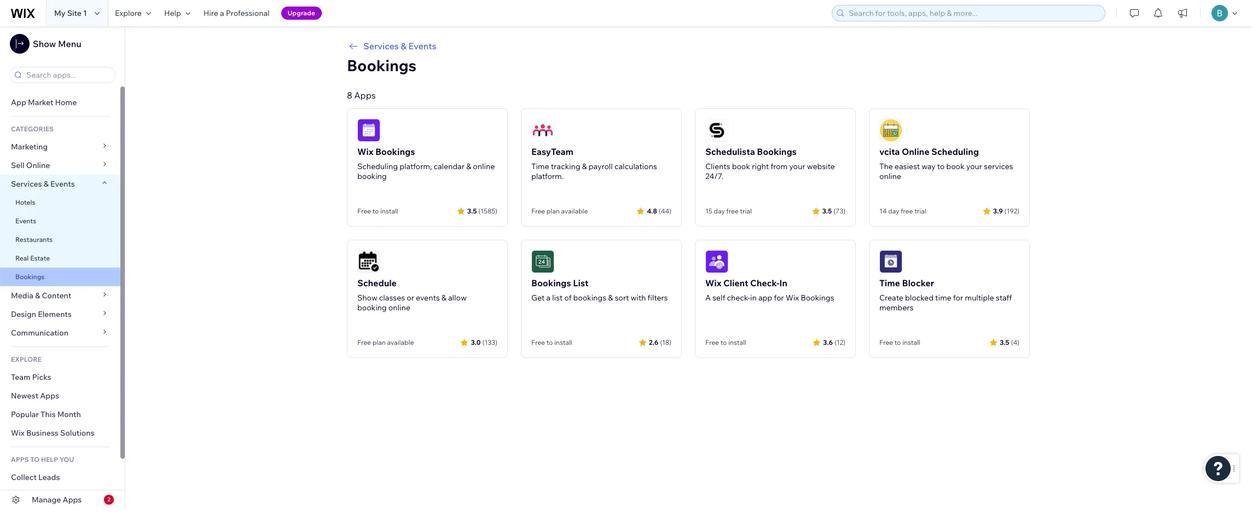 Task type: locate. For each thing, give the bounding box(es) containing it.
1 horizontal spatial book
[[947, 162, 965, 171]]

install down members
[[903, 338, 921, 347]]

wix client check-in a self check-in app for wix bookings
[[706, 278, 835, 303]]

bookings up from on the top of the page
[[758, 146, 797, 157]]

1 vertical spatial free plan available
[[358, 338, 414, 347]]

online right calendar
[[473, 162, 495, 171]]

3.5
[[468, 207, 477, 215], [823, 207, 833, 215], [1000, 338, 1010, 346]]

online inside vcita online scheduling the easiest way to book your services online
[[902, 146, 930, 157]]

0 vertical spatial services & events link
[[347, 39, 1031, 53]]

1 vertical spatial time
[[880, 278, 901, 289]]

hire a professional link
[[197, 0, 276, 26]]

0 horizontal spatial free plan available
[[358, 338, 414, 347]]

business
[[26, 428, 59, 438]]

1 horizontal spatial available
[[562, 207, 588, 215]]

1 horizontal spatial 3.5
[[823, 207, 833, 215]]

staff
[[997, 293, 1013, 303]]

& inside wix bookings scheduling platform, calendar & online booking
[[467, 162, 472, 171]]

show menu
[[33, 38, 81, 49]]

1 vertical spatial events
[[50, 179, 75, 189]]

wix down popular
[[11, 428, 25, 438]]

leads
[[38, 473, 60, 482]]

0 horizontal spatial trial
[[741, 207, 752, 215]]

scheduling
[[932, 146, 980, 157], [358, 162, 398, 171]]

check-
[[751, 278, 780, 289]]

0 horizontal spatial your
[[790, 162, 806, 171]]

0 horizontal spatial for
[[774, 293, 785, 303]]

online left events
[[389, 303, 411, 313]]

1 horizontal spatial online
[[473, 162, 495, 171]]

1 horizontal spatial scheduling
[[932, 146, 980, 157]]

plan down the classes
[[373, 338, 386, 347]]

1 horizontal spatial services & events
[[364, 41, 437, 51]]

month
[[57, 410, 81, 419]]

vcita online scheduling logo image
[[880, 119, 903, 142]]

3.5 left (4)
[[1000, 338, 1010, 346]]

free for get
[[532, 338, 545, 347]]

3.9
[[994, 207, 1004, 215]]

2 for from the left
[[954, 293, 964, 303]]

the
[[880, 162, 894, 171]]

time up create
[[880, 278, 901, 289]]

0 horizontal spatial time
[[532, 162, 550, 171]]

plan down 'platform.'
[[547, 207, 560, 215]]

real estate link
[[0, 249, 120, 268]]

4.8
[[647, 207, 658, 215]]

your inside vcita online scheduling the easiest way to book your services online
[[967, 162, 983, 171]]

scheduling for online
[[932, 146, 980, 157]]

free to install down self
[[706, 338, 747, 347]]

0 vertical spatial scheduling
[[932, 146, 980, 157]]

online right 'sell'
[[26, 160, 50, 170]]

free for check-
[[706, 338, 720, 347]]

real estate
[[15, 254, 50, 262]]

Search for tools, apps, help & more... field
[[846, 5, 1102, 21]]

4.8 (44)
[[647, 207, 672, 215]]

2 horizontal spatial 3.5
[[1000, 338, 1010, 346]]

in
[[751, 293, 757, 303]]

& inside schedule show classes or events & allow booking online
[[442, 293, 447, 303]]

scheduling up way
[[932, 146, 980, 157]]

1 vertical spatial services & events
[[11, 179, 75, 189]]

1 horizontal spatial time
[[880, 278, 901, 289]]

0 horizontal spatial online
[[389, 303, 411, 313]]

free for clients
[[727, 207, 739, 215]]

1 horizontal spatial services & events link
[[347, 39, 1031, 53]]

scheduling for bookings
[[358, 162, 398, 171]]

2 trial from the left
[[915, 207, 927, 215]]

media
[[11, 291, 33, 301]]

professional
[[226, 8, 270, 18]]

1 horizontal spatial day
[[889, 207, 900, 215]]

wix bookings logo image
[[358, 119, 381, 142]]

bookings up list
[[532, 278, 571, 289]]

for inside time blocker create blocked time for multiple staff members
[[954, 293, 964, 303]]

1 vertical spatial show
[[358, 293, 378, 303]]

free plan available down 'platform.'
[[532, 207, 588, 215]]

(192)
[[1005, 207, 1020, 215]]

3.9 (192)
[[994, 207, 1020, 215]]

easyteam logo image
[[532, 119, 555, 142]]

my site 1
[[54, 8, 87, 18]]

or
[[407, 293, 415, 303]]

wix for solutions
[[11, 428, 25, 438]]

2 horizontal spatial apps
[[355, 90, 376, 101]]

wix client check-in logo image
[[706, 250, 729, 273]]

collect leads
[[11, 473, 60, 482]]

bookings list get a list of bookings & sort with filters
[[532, 278, 668, 303]]

0 horizontal spatial free
[[727, 207, 739, 215]]

online inside wix bookings scheduling platform, calendar & online booking
[[473, 162, 495, 171]]

1 vertical spatial scheduling
[[358, 162, 398, 171]]

1 book from the left
[[733, 162, 751, 171]]

0 horizontal spatial 3.5
[[468, 207, 477, 215]]

3.5 left (1585) on the top left
[[468, 207, 477, 215]]

content
[[42, 291, 71, 301]]

free to install for create
[[880, 338, 921, 347]]

0 horizontal spatial services
[[11, 179, 42, 189]]

to right way
[[938, 162, 945, 171]]

0 horizontal spatial show
[[33, 38, 56, 49]]

newest apps
[[11, 391, 59, 401]]

24/7.
[[706, 171, 724, 181]]

to down self
[[721, 338, 727, 347]]

scheduling down the wix bookings logo
[[358, 162, 398, 171]]

bookings up 3.6
[[801, 293, 835, 303]]

install for get
[[555, 338, 573, 347]]

free for classes
[[358, 338, 371, 347]]

0 vertical spatial available
[[562, 207, 588, 215]]

services & events inside sidebar element
[[11, 179, 75, 189]]

newest
[[11, 391, 38, 401]]

a right hire
[[220, 8, 224, 18]]

wix inside sidebar element
[[11, 428, 25, 438]]

media & content link
[[0, 286, 120, 305]]

to for bookings list
[[547, 338, 553, 347]]

install for scheduling
[[381, 207, 399, 215]]

help
[[164, 8, 181, 18]]

check-
[[728, 293, 751, 303]]

to
[[30, 456, 40, 464]]

time blocker logo image
[[880, 250, 903, 273]]

bookings list logo image
[[532, 250, 555, 273]]

online down vcita
[[880, 171, 902, 181]]

wix for check-
[[706, 278, 722, 289]]

hotels
[[15, 198, 35, 206]]

1 booking from the top
[[358, 171, 387, 181]]

0 vertical spatial a
[[220, 8, 224, 18]]

3.5 (4)
[[1000, 338, 1020, 346]]

hire a professional
[[204, 8, 270, 18]]

0 horizontal spatial day
[[714, 207, 725, 215]]

time down easyteam
[[532, 162, 550, 171]]

trial right "14"
[[915, 207, 927, 215]]

0 horizontal spatial services & events
[[11, 179, 75, 189]]

0 vertical spatial show
[[33, 38, 56, 49]]

free right "14"
[[901, 207, 914, 215]]

for right time
[[954, 293, 964, 303]]

apps down the collect leads link
[[63, 495, 82, 505]]

from
[[771, 162, 788, 171]]

schedule
[[358, 278, 397, 289]]

free to install down members
[[880, 338, 921, 347]]

wix inside wix bookings scheduling platform, calendar & online booking
[[358, 146, 374, 157]]

for
[[774, 293, 785, 303], [954, 293, 964, 303]]

hotels link
[[0, 193, 120, 212]]

0 vertical spatial services
[[364, 41, 399, 51]]

available
[[562, 207, 588, 215], [387, 338, 414, 347]]

1 vertical spatial a
[[547, 293, 551, 303]]

2 your from the left
[[967, 162, 983, 171]]

2 vertical spatial events
[[15, 217, 36, 225]]

book inside vcita online scheduling the easiest way to book your services online
[[947, 162, 965, 171]]

newest apps link
[[0, 387, 120, 405]]

1 horizontal spatial your
[[967, 162, 983, 171]]

day right the "15"
[[714, 207, 725, 215]]

scheduling inside wix bookings scheduling platform, calendar & online booking
[[358, 162, 398, 171]]

0 horizontal spatial scheduling
[[358, 162, 398, 171]]

booking down schedule
[[358, 303, 387, 313]]

install
[[381, 207, 399, 215], [555, 338, 573, 347], [729, 338, 747, 347], [903, 338, 921, 347]]

to up schedule logo
[[373, 207, 379, 215]]

manage apps
[[32, 495, 82, 505]]

1 day from the left
[[714, 207, 725, 215]]

2 book from the left
[[947, 162, 965, 171]]

2 day from the left
[[889, 207, 900, 215]]

sell
[[11, 160, 24, 170]]

booking left platform,
[[358, 171, 387, 181]]

manage
[[32, 495, 61, 505]]

1 for from the left
[[774, 293, 785, 303]]

install down of
[[555, 338, 573, 347]]

free
[[727, 207, 739, 215], [901, 207, 914, 215]]

1 horizontal spatial online
[[902, 146, 930, 157]]

1 vertical spatial services
[[11, 179, 42, 189]]

available down the classes
[[387, 338, 414, 347]]

1 horizontal spatial free
[[901, 207, 914, 215]]

design elements
[[11, 309, 72, 319]]

free to install for scheduling
[[358, 207, 399, 215]]

1 horizontal spatial trial
[[915, 207, 927, 215]]

app market home link
[[0, 93, 120, 112]]

2.6
[[649, 338, 659, 346]]

your
[[790, 162, 806, 171], [967, 162, 983, 171]]

trial right the "15"
[[741, 207, 752, 215]]

services up hotels
[[11, 179, 42, 189]]

free to install up schedule logo
[[358, 207, 399, 215]]

site
[[67, 8, 82, 18]]

free for create
[[880, 338, 894, 347]]

apps up this
[[40, 391, 59, 401]]

day right "14"
[[889, 207, 900, 215]]

book
[[733, 162, 751, 171], [947, 162, 965, 171]]

a left list
[[547, 293, 551, 303]]

your left services
[[967, 162, 983, 171]]

0 vertical spatial apps
[[355, 90, 376, 101]]

booking inside wix bookings scheduling platform, calendar & online booking
[[358, 171, 387, 181]]

0 horizontal spatial events
[[15, 217, 36, 225]]

trial for clients
[[741, 207, 752, 215]]

1 horizontal spatial show
[[358, 293, 378, 303]]

0 horizontal spatial book
[[733, 162, 751, 171]]

to down members
[[895, 338, 902, 347]]

0 vertical spatial online
[[902, 146, 930, 157]]

install for create
[[903, 338, 921, 347]]

1 vertical spatial available
[[387, 338, 414, 347]]

show down schedule
[[358, 293, 378, 303]]

1 vertical spatial apps
[[40, 391, 59, 401]]

online
[[902, 146, 930, 157], [26, 160, 50, 170]]

vcita online scheduling the easiest way to book your services online
[[880, 146, 1014, 181]]

for right app
[[774, 293, 785, 303]]

payroll
[[589, 162, 613, 171]]

1 trial from the left
[[741, 207, 752, 215]]

menu
[[58, 38, 81, 49]]

schedulista bookings clients book right from your website 24/7.
[[706, 146, 835, 181]]

14
[[880, 207, 887, 215]]

free to install down list
[[532, 338, 573, 347]]

2 booking from the top
[[358, 303, 387, 313]]

online inside sidebar element
[[26, 160, 50, 170]]

free plan available down the classes
[[358, 338, 414, 347]]

to inside vcita online scheduling the easiest way to book your services online
[[938, 162, 945, 171]]

1 horizontal spatial free plan available
[[532, 207, 588, 215]]

(1585)
[[479, 207, 498, 215]]

0 horizontal spatial services & events link
[[0, 175, 120, 193]]

install down check-
[[729, 338, 747, 347]]

2 vertical spatial apps
[[63, 495, 82, 505]]

communication
[[11, 328, 70, 338]]

0 vertical spatial events
[[409, 41, 437, 51]]

1 horizontal spatial apps
[[63, 495, 82, 505]]

1 free from the left
[[727, 207, 739, 215]]

available for easyteam
[[562, 207, 588, 215]]

apps
[[11, 456, 29, 464]]

1 your from the left
[[790, 162, 806, 171]]

in
[[780, 278, 788, 289]]

free for scheduling
[[901, 207, 914, 215]]

you
[[60, 456, 74, 464]]

1 horizontal spatial a
[[547, 293, 551, 303]]

0 horizontal spatial apps
[[40, 391, 59, 401]]

14 day free trial
[[880, 207, 927, 215]]

1 horizontal spatial plan
[[547, 207, 560, 215]]

1 vertical spatial online
[[26, 160, 50, 170]]

0 horizontal spatial plan
[[373, 338, 386, 347]]

your right from on the top of the page
[[790, 162, 806, 171]]

0 horizontal spatial online
[[26, 160, 50, 170]]

show inside button
[[33, 38, 56, 49]]

a
[[706, 293, 711, 303]]

apps right "8" in the left of the page
[[355, 90, 376, 101]]

1 vertical spatial plan
[[373, 338, 386, 347]]

scheduling inside vcita online scheduling the easiest way to book your services online
[[932, 146, 980, 157]]

online for vcita
[[902, 146, 930, 157]]

plan for schedule
[[373, 338, 386, 347]]

booking for bookings
[[358, 171, 387, 181]]

1 vertical spatial booking
[[358, 303, 387, 313]]

2.6 (18)
[[649, 338, 672, 346]]

show left menu
[[33, 38, 56, 49]]

tracking
[[551, 162, 581, 171]]

services up the 8 apps
[[364, 41, 399, 51]]

schedule logo image
[[358, 250, 381, 273]]

calculations
[[615, 162, 657, 171]]

website
[[808, 162, 835, 171]]

time inside time blocker create blocked time for multiple staff members
[[880, 278, 901, 289]]

3.5 for time blocker
[[1000, 338, 1010, 346]]

to down list
[[547, 338, 553, 347]]

bookings down real estate
[[15, 273, 45, 281]]

3.6
[[824, 338, 833, 346]]

wix up the a
[[706, 278, 722, 289]]

(18)
[[661, 338, 672, 346]]

book right way
[[947, 162, 965, 171]]

3.5 left (73)
[[823, 207, 833, 215]]

0 vertical spatial booking
[[358, 171, 387, 181]]

install up schedule logo
[[381, 207, 399, 215]]

online up "easiest"
[[902, 146, 930, 157]]

communication link
[[0, 324, 120, 342]]

book down schedulista
[[733, 162, 751, 171]]

booking inside schedule show classes or events & allow booking online
[[358, 303, 387, 313]]

2 horizontal spatial online
[[880, 171, 902, 181]]

book inside schedulista bookings clients book right from your website 24/7.
[[733, 162, 751, 171]]

wix down the wix bookings logo
[[358, 146, 374, 157]]

available down 'platform.'
[[562, 207, 588, 215]]

3.5 for schedulista bookings
[[823, 207, 833, 215]]

0 vertical spatial free plan available
[[532, 207, 588, 215]]

my
[[54, 8, 65, 18]]

0 vertical spatial plan
[[547, 207, 560, 215]]

a
[[220, 8, 224, 18], [547, 293, 551, 303]]

bookings up platform,
[[376, 146, 415, 157]]

free right the "15"
[[727, 207, 739, 215]]

0 horizontal spatial available
[[387, 338, 414, 347]]

0 vertical spatial time
[[532, 162, 550, 171]]

time
[[936, 293, 952, 303]]

1 horizontal spatial for
[[954, 293, 964, 303]]

2 free from the left
[[901, 207, 914, 215]]

trial
[[741, 207, 752, 215], [915, 207, 927, 215]]



Task type: describe. For each thing, give the bounding box(es) containing it.
schedulista
[[706, 146, 756, 157]]

bookings inside bookings list get a list of bookings & sort with filters
[[532, 278, 571, 289]]

market
[[28, 97, 53, 107]]

bookings inside sidebar element
[[15, 273, 45, 281]]

multiple
[[966, 293, 995, 303]]

hire
[[204, 8, 218, 18]]

free to install for get
[[532, 338, 573, 347]]

2 horizontal spatial events
[[409, 41, 437, 51]]

bookings inside wix client check-in a self check-in app for wix bookings
[[801, 293, 835, 303]]

popular this month
[[11, 410, 81, 419]]

services inside sidebar element
[[11, 179, 42, 189]]

way
[[922, 162, 936, 171]]

app market home
[[11, 97, 77, 107]]

upgrade button
[[281, 7, 322, 20]]

bookings link
[[0, 268, 120, 286]]

easiest
[[895, 162, 921, 171]]

get
[[532, 293, 545, 303]]

3.5 for wix bookings
[[468, 207, 477, 215]]

to for wix client check-in
[[721, 338, 727, 347]]

3.0 (133)
[[471, 338, 498, 346]]

online inside vcita online scheduling the easiest way to book your services online
[[880, 171, 902, 181]]

platform.
[[532, 171, 564, 181]]

8 apps
[[347, 90, 376, 101]]

help button
[[158, 0, 197, 26]]

to for wix bookings
[[373, 207, 379, 215]]

plan for easyteam
[[547, 207, 560, 215]]

picks
[[32, 372, 51, 382]]

solutions
[[60, 428, 95, 438]]

1 vertical spatial services & events link
[[0, 175, 120, 193]]

events link
[[0, 212, 120, 231]]

help
[[41, 456, 58, 464]]

wix business solutions link
[[0, 424, 120, 442]]

explore
[[11, 355, 42, 364]]

home
[[55, 97, 77, 107]]

online inside schedule show classes or events & allow booking online
[[389, 303, 411, 313]]

(4)
[[1012, 338, 1020, 346]]

vcita
[[880, 146, 900, 157]]

apps for manage apps
[[63, 495, 82, 505]]

show menu button
[[10, 34, 81, 54]]

(133)
[[483, 338, 498, 346]]

design elements link
[[0, 305, 120, 324]]

(12)
[[835, 338, 846, 346]]

marketing link
[[0, 137, 120, 156]]

collect
[[11, 473, 37, 482]]

popular
[[11, 410, 39, 419]]

Search apps... field
[[23, 67, 112, 83]]

free plan available for schedule
[[358, 338, 414, 347]]

booking for show
[[358, 303, 387, 313]]

for inside wix client check-in a self check-in app for wix bookings
[[774, 293, 785, 303]]

restaurants link
[[0, 231, 120, 249]]

wix business solutions
[[11, 428, 95, 438]]

members
[[880, 303, 914, 313]]

bookings inside schedulista bookings clients book right from your website 24/7.
[[758, 146, 797, 157]]

15 day free trial
[[706, 207, 752, 215]]

1 horizontal spatial events
[[50, 179, 75, 189]]

3.5 (1585)
[[468, 207, 498, 215]]

sort
[[615, 293, 629, 303]]

schedulista bookings logo image
[[706, 119, 729, 142]]

sell online link
[[0, 156, 120, 175]]

time inside easyteam time tracking & payroll calculations platform.
[[532, 162, 550, 171]]

allow
[[448, 293, 467, 303]]

day for scheduling
[[889, 207, 900, 215]]

install for check-
[[729, 338, 747, 347]]

estate
[[30, 254, 50, 262]]

real
[[15, 254, 29, 262]]

free for scheduling
[[358, 207, 371, 215]]

3.0
[[471, 338, 481, 346]]

filters
[[648, 293, 668, 303]]

platform,
[[400, 162, 432, 171]]

blocker
[[903, 278, 935, 289]]

right
[[752, 162, 769, 171]]

& inside easyteam time tracking & payroll calculations platform.
[[582, 162, 587, 171]]

15
[[706, 207, 713, 215]]

list
[[553, 293, 563, 303]]

1
[[83, 8, 87, 18]]

online for sell
[[26, 160, 50, 170]]

available for schedule
[[387, 338, 414, 347]]

list
[[573, 278, 589, 289]]

sell online
[[11, 160, 50, 170]]

with
[[631, 293, 646, 303]]

8
[[347, 90, 353, 101]]

marketing
[[11, 142, 48, 152]]

show inside schedule show classes or events & allow booking online
[[358, 293, 378, 303]]

of
[[565, 293, 572, 303]]

& inside "link"
[[35, 291, 40, 301]]

wix down "in"
[[786, 293, 800, 303]]

bookings inside wix bookings scheduling platform, calendar & online booking
[[376, 146, 415, 157]]

free plan available for easyteam
[[532, 207, 588, 215]]

3.6 (12)
[[824, 338, 846, 346]]

self
[[713, 293, 726, 303]]

bookings up the 8 apps
[[347, 56, 417, 75]]

explore
[[115, 8, 142, 18]]

bookings
[[574, 293, 607, 303]]

wix for scheduling
[[358, 146, 374, 157]]

to for time blocker
[[895, 338, 902, 347]]

0 horizontal spatial a
[[220, 8, 224, 18]]

a inside bookings list get a list of bookings & sort with filters
[[547, 293, 551, 303]]

media & content
[[11, 291, 71, 301]]

apps for 8 apps
[[355, 90, 376, 101]]

0 vertical spatial services & events
[[364, 41, 437, 51]]

your inside schedulista bookings clients book right from your website 24/7.
[[790, 162, 806, 171]]

team picks link
[[0, 368, 120, 387]]

trial for scheduling
[[915, 207, 927, 215]]

& inside bookings list get a list of bookings & sort with filters
[[609, 293, 613, 303]]

calendar
[[434, 162, 465, 171]]

sidebar element
[[0, 26, 125, 509]]

events
[[416, 293, 440, 303]]

1 horizontal spatial services
[[364, 41, 399, 51]]

apps for newest apps
[[40, 391, 59, 401]]

free for tracking
[[532, 207, 545, 215]]

services
[[985, 162, 1014, 171]]

day for clients
[[714, 207, 725, 215]]

categories
[[11, 125, 54, 133]]

restaurants
[[15, 235, 53, 244]]

free to install for check-
[[706, 338, 747, 347]]

app
[[759, 293, 773, 303]]

create
[[880, 293, 904, 303]]

app
[[11, 97, 26, 107]]



Task type: vqa. For each thing, say whether or not it's contained in the screenshot.
Increase engagement with your own branded mobile app that's available to download from the App Store and Google Play
no



